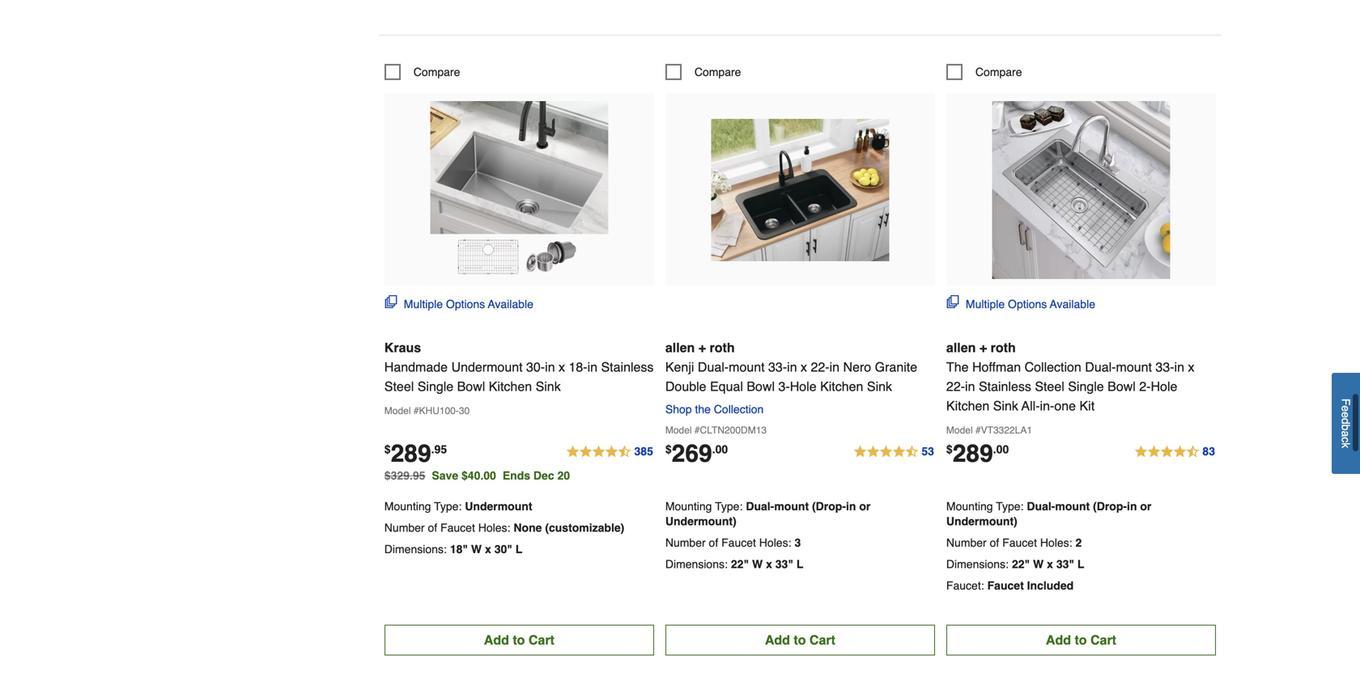 Task type: describe. For each thing, give the bounding box(es) containing it.
$ for $ 289 .95
[[384, 443, 391, 456]]

save
[[432, 469, 458, 482]]

multiple for kraus handmade undermount 30-in x 18-in stainless steel single bowl kitchen sink image
[[404, 298, 443, 311]]

mounting type: for number of faucet holes: 2
[[947, 500, 1024, 513]]

the
[[695, 403, 711, 416]]

2 e from the top
[[1340, 412, 1353, 419]]

83
[[1203, 445, 1216, 458]]

compare for 5013313687 element
[[695, 65, 741, 78]]

ends dec 20 element
[[503, 469, 577, 482]]

d
[[1340, 419, 1353, 425]]

multiple for allen + roth the hoffman collection dual-mount 33-in x 22-in stainless steel single bowl 2-hole kitchen sink all-in-one kit image
[[966, 298, 1005, 311]]

faucet for none
[[441, 522, 475, 535]]

1 mounting from the left
[[384, 500, 431, 513]]

3-
[[779, 379, 790, 394]]

mounting for number of faucet holes: 3
[[666, 500, 712, 513]]

add for 2nd "add to cart" button
[[765, 633, 790, 648]]

cart for 1st "add to cart" button from left
[[529, 633, 555, 648]]

ends
[[503, 469, 530, 482]]

nero
[[843, 360, 872, 375]]

385
[[634, 445, 653, 458]]

roth for dual-
[[710, 340, 735, 355]]

add for 1st "add to cart" button from left
[[484, 633, 509, 648]]

mount up 2
[[1056, 500, 1090, 513]]

# for allen + roth the hoffman collection dual-mount 33-in x 22-in stainless steel single bowl 2-hole kitchen sink all-in-one kit
[[976, 425, 981, 436]]

$ 289 .00
[[947, 440, 1009, 468]]

30"
[[495, 543, 513, 556]]

model # vt3322la1
[[947, 425, 1033, 436]]

was price $329.95 element
[[384, 465, 432, 482]]

cart for 1st "add to cart" button from right
[[1091, 633, 1117, 648]]

mount up 3
[[774, 500, 809, 513]]

dimensions: 18" w x  30" l
[[384, 543, 523, 556]]

mount inside allen + roth the hoffman collection dual-mount 33-in x 22-in stainless steel single bowl 2-hole kitchen sink all-in-one kit
[[1116, 360, 1152, 375]]

granite
[[875, 360, 918, 375]]

dual- up number of faucet holes: 2
[[1027, 500, 1056, 513]]

allen + roth the hoffman collection dual-mount 33-in x 22-in stainless steel single bowl 2-hole kitchen sink all-in-one kit
[[947, 340, 1195, 414]]

hoffman
[[973, 360, 1021, 375]]

83 button
[[1134, 443, 1216, 462]]

mounting type: for number of faucet holes: 3
[[666, 500, 743, 513]]

$329.95
[[384, 469, 425, 482]]

18"
[[450, 543, 468, 556]]

or for 2
[[1141, 500, 1152, 513]]

holes: for none (customizable)
[[478, 522, 511, 535]]

c
[[1340, 438, 1353, 443]]

the
[[947, 360, 969, 375]]

cltn200dm13
[[700, 425, 767, 436]]

1 add to cart from the left
[[484, 633, 555, 648]]

1003198178 element
[[384, 64, 460, 80]]

holes: for 3
[[759, 537, 792, 550]]

3
[[795, 537, 801, 550]]

4.5 stars image for $ 289 .00
[[1134, 443, 1216, 462]]

undermount for handmade
[[451, 360, 523, 375]]

dec
[[534, 469, 554, 482]]

faucet: faucet included
[[947, 580, 1074, 593]]

handmade
[[384, 360, 448, 375]]

roth for hoffman
[[991, 340, 1016, 355]]

2-
[[1140, 379, 1151, 394]]

w for none
[[471, 543, 482, 556]]

compare for 5013222713 element
[[976, 65, 1022, 78]]

single inside kraus handmade undermount 30-in x 18-in stainless steel single bowl kitchen sink
[[418, 379, 454, 394]]

multiple options available link for allen + roth the hoffman collection dual-mount 33-in x 22-in stainless steel single bowl 2-hole kitchen sink all-in-one kit image
[[947, 295, 1096, 312]]

actual price $289.00 element
[[947, 440, 1009, 468]]

kitchen inside allen + roth the hoffman collection dual-mount 33-in x 22-in stainless steel single bowl 2-hole kitchen sink all-in-one kit
[[947, 399, 990, 414]]

dual-mount (drop-in or undermount) for 2
[[947, 500, 1152, 528]]

mounting for number of faucet holes: 2
[[947, 500, 993, 513]]

available for multiple options available "link" for kraus handmade undermount 30-in x 18-in stainless steel single bowl kitchen sink image
[[488, 298, 534, 311]]

$ 269 .00
[[666, 440, 728, 468]]

mount inside allen + roth kenji dual-mount 33-in x 22-in nero granite double equal bowl 3-hole kitchen sink
[[729, 360, 765, 375]]

kitchen inside allen + roth kenji dual-mount 33-in x 22-in nero granite double equal bowl 3-hole kitchen sink
[[820, 379, 864, 394]]

2 to from the left
[[794, 633, 806, 648]]

options for allen + roth the hoffman collection dual-mount 33-in x 22-in stainless steel single bowl 2-hole kitchen sink all-in-one kit image
[[1008, 298, 1047, 311]]

30-
[[526, 360, 545, 375]]

(customizable)
[[545, 522, 625, 535]]

faucet for 2
[[1003, 537, 1037, 550]]

+ for hoffman
[[980, 340, 987, 355]]

type: for number of faucet holes: 3
[[715, 500, 743, 513]]

33- inside allen + roth the hoffman collection dual-mount 33-in x 22-in stainless steel single bowl 2-hole kitchen sink all-in-one kit
[[1156, 360, 1175, 375]]

1 horizontal spatial model
[[666, 425, 692, 436]]

1 add to cart button from the left
[[384, 625, 654, 656]]

all-
[[1022, 399, 1040, 414]]

53
[[922, 445, 934, 458]]

1 vertical spatial collection
[[714, 403, 764, 416]]

4.5 stars image for $ 289 .95
[[566, 443, 654, 462]]

dimensions: 22" w x  33" l for 3
[[666, 558, 804, 571]]

faucet for 3
[[722, 537, 756, 550]]

.95
[[431, 443, 447, 456]]

bowl inside kraus handmade undermount 30-in x 18-in stainless steel single bowl kitchen sink
[[457, 379, 485, 394]]

number for number of faucet holes: none (customizable)
[[384, 522, 425, 535]]

steel inside allen + roth the hoffman collection dual-mount 33-in x 22-in stainless steel single bowl 2-hole kitchen sink all-in-one kit
[[1035, 379, 1065, 394]]

mounting type: undermount
[[384, 500, 532, 513]]

22- inside allen + roth the hoffman collection dual-mount 33-in x 22-in stainless steel single bowl 2-hole kitchen sink all-in-one kit
[[947, 379, 965, 394]]

3 to from the left
[[1075, 633, 1087, 648]]

allen for kenji
[[666, 340, 695, 355]]

number of faucet holes: 3
[[666, 537, 801, 550]]

5013313687 element
[[666, 64, 741, 80]]

hole inside allen + roth kenji dual-mount 33-in x 22-in nero granite double equal bowl 3-hole kitchen sink
[[790, 379, 817, 394]]

3 add to cart button from the left
[[947, 625, 1216, 656]]

model for the hoffman collection dual-mount 33-in x 22-in stainless steel single bowl 2-hole kitchen sink all-in-one kit
[[947, 425, 973, 436]]

multiple options available link for kraus handmade undermount 30-in x 18-in stainless steel single bowl kitchen sink image
[[384, 295, 534, 312]]

$40.00
[[462, 469, 496, 482]]

f e e d b a c k
[[1340, 399, 1353, 449]]

shop
[[666, 403, 692, 416]]

sink inside allen + roth kenji dual-mount 33-in x 22-in nero granite double equal bowl 3-hole kitchen sink
[[867, 379, 892, 394]]

2 add to cart from the left
[[765, 633, 836, 648]]

3 add to cart from the left
[[1046, 633, 1117, 648]]

a
[[1340, 431, 1353, 438]]

number for number of faucet holes: 3
[[666, 537, 706, 550]]

one
[[1055, 399, 1076, 414]]

2 add to cart button from the left
[[666, 625, 935, 656]]

holes: for 2
[[1040, 537, 1073, 550]]

dual-mount (drop-in or undermount) for 3
[[666, 500, 871, 528]]

shop the collection
[[666, 403, 764, 416]]

number of faucet holes: 2
[[947, 537, 1082, 550]]

18-
[[569, 360, 588, 375]]

in-
[[1040, 399, 1055, 414]]

kraus handmade undermount 30-in x 18-in stainless steel single bowl kitchen sink
[[384, 340, 654, 394]]



Task type: vqa. For each thing, say whether or not it's contained in the screenshot.


Task type: locate. For each thing, give the bounding box(es) containing it.
mounting type: up number of faucet holes: 2
[[947, 500, 1024, 513]]

mount
[[729, 360, 765, 375], [1116, 360, 1152, 375], [774, 500, 809, 513], [1056, 500, 1090, 513]]

1 $ from the left
[[384, 443, 391, 456]]

l down 3
[[797, 558, 804, 571]]

1 roth from the left
[[710, 340, 735, 355]]

w for 3
[[752, 558, 763, 571]]

multiple up kraus in the left of the page
[[404, 298, 443, 311]]

2 horizontal spatial cart
[[1091, 633, 1117, 648]]

$329.95 save $40.00 ends dec 20
[[384, 469, 570, 482]]

0 vertical spatial stainless
[[601, 360, 654, 375]]

mounting type:
[[666, 500, 743, 513], [947, 500, 1024, 513]]

kraus handmade undermount 30-in x 18-in stainless steel single bowl kitchen sink image
[[430, 101, 608, 279]]

20
[[558, 469, 570, 482]]

multiple options available
[[404, 298, 534, 311], [966, 298, 1096, 311]]

2 add from the left
[[765, 633, 790, 648]]

cart
[[529, 633, 555, 648], [810, 633, 836, 648], [1091, 633, 1117, 648]]

(drop- for 2
[[1093, 500, 1127, 513]]

allen + roth kenji dual-mount 33-in x 22-in nero granite double equal bowl 3-hole kitchen sink
[[666, 340, 918, 394]]

undermount)
[[666, 515, 737, 528], [947, 515, 1018, 528]]

roth inside allen + roth kenji dual-mount 33-in x 22-in nero granite double equal bowl 3-hole kitchen sink
[[710, 340, 735, 355]]

shop the collection link
[[666, 403, 770, 416]]

.00 for 269
[[712, 443, 728, 456]]

0 horizontal spatial add to cart
[[484, 633, 555, 648]]

0 horizontal spatial (drop-
[[812, 500, 846, 513]]

undermount) up number of faucet holes: 2
[[947, 515, 1018, 528]]

mount up "2-"
[[1116, 360, 1152, 375]]

0 vertical spatial 22-
[[811, 360, 830, 375]]

or
[[859, 500, 871, 513], [1141, 500, 1152, 513]]

33" for 2
[[1057, 558, 1075, 571]]

dimensions:
[[384, 543, 447, 556], [666, 558, 728, 571], [947, 558, 1009, 571]]

model up actual price $289.00 element
[[947, 425, 973, 436]]

# up actual price $289.95 element
[[414, 406, 419, 417]]

1 horizontal spatial to
[[794, 633, 806, 648]]

type: up number of faucet holes: 3
[[715, 500, 743, 513]]

faucet down mounting type: undermount
[[441, 522, 475, 535]]

l for none (customizable)
[[516, 543, 523, 556]]

2 multiple from the left
[[966, 298, 1005, 311]]

kit
[[1080, 399, 1095, 414]]

0 horizontal spatial +
[[699, 340, 706, 355]]

dimensions: left 18"
[[384, 543, 447, 556]]

sink inside kraus handmade undermount 30-in x 18-in stainless steel single bowl kitchen sink
[[536, 379, 561, 394]]

0 horizontal spatial add to cart button
[[384, 625, 654, 656]]

holes: left 3
[[759, 537, 792, 550]]

f
[[1340, 399, 1353, 406]]

multiple
[[404, 298, 443, 311], [966, 298, 1005, 311]]

22- left the nero
[[811, 360, 830, 375]]

x inside allen + roth the hoffman collection dual-mount 33-in x 22-in stainless steel single bowl 2-hole kitchen sink all-in-one kit
[[1188, 360, 1195, 375]]

bowl inside allen + roth kenji dual-mount 33-in x 22-in nero granite double equal bowl 3-hole kitchen sink
[[747, 379, 775, 394]]

allen up kenji on the bottom of the page
[[666, 340, 695, 355]]

3 cart from the left
[[1091, 633, 1117, 648]]

kitchen inside kraus handmade undermount 30-in x 18-in stainless steel single bowl kitchen sink
[[489, 379, 532, 394]]

dimensions: up faucet: at the right bottom of page
[[947, 558, 1009, 571]]

holes: up 30"
[[478, 522, 511, 535]]

1 33- from the left
[[769, 360, 787, 375]]

0 horizontal spatial mounting type:
[[666, 500, 743, 513]]

1 compare from the left
[[414, 65, 460, 78]]

undermount up number of faucet holes: none (customizable)
[[465, 500, 532, 513]]

0 horizontal spatial dimensions: 22" w x  33" l
[[666, 558, 804, 571]]

1 + from the left
[[699, 340, 706, 355]]

1 horizontal spatial add to cart
[[765, 633, 836, 648]]

.00 inside $ 289 .00
[[993, 443, 1009, 456]]

available up kraus handmade undermount 30-in x 18-in stainless steel single bowl kitchen sink
[[488, 298, 534, 311]]

mount up equal
[[729, 360, 765, 375]]

mounting type: up number of faucet holes: 3
[[666, 500, 743, 513]]

sink inside allen + roth the hoffman collection dual-mount 33-in x 22-in stainless steel single bowl 2-hole kitchen sink all-in-one kit
[[993, 399, 1019, 414]]

.00 inside $ 269 .00
[[712, 443, 728, 456]]

$ inside $ 269 .00
[[666, 443, 672, 456]]

w
[[471, 543, 482, 556], [752, 558, 763, 571], [1033, 558, 1044, 571]]

undermount inside kraus handmade undermount 30-in x 18-in stainless steel single bowl kitchen sink
[[451, 360, 523, 375]]

2 bowl from the left
[[747, 379, 775, 394]]

x inside allen + roth kenji dual-mount 33-in x 22-in nero granite double equal bowl 3-hole kitchen sink
[[801, 360, 807, 375]]

1 horizontal spatial w
[[752, 558, 763, 571]]

savings save $40.00 element
[[432, 469, 577, 482]]

compare inside 1003198178 element
[[414, 65, 460, 78]]

2 hole from the left
[[1151, 379, 1178, 394]]

0 vertical spatial undermount
[[451, 360, 523, 375]]

.00
[[712, 443, 728, 456], [993, 443, 1009, 456]]

2 + from the left
[[980, 340, 987, 355]]

2 multiple options available from the left
[[966, 298, 1096, 311]]

1 multiple options available from the left
[[404, 298, 534, 311]]

roth up hoffman
[[991, 340, 1016, 355]]

53 button
[[853, 443, 935, 462]]

0 horizontal spatial multiple
[[404, 298, 443, 311]]

hole
[[790, 379, 817, 394], [1151, 379, 1178, 394]]

add for 1st "add to cart" button from right
[[1046, 633, 1071, 648]]

f e e d b a c k button
[[1332, 373, 1360, 475]]

1 horizontal spatial multiple options available
[[966, 298, 1096, 311]]

available up allen + roth the hoffman collection dual-mount 33-in x 22-in stainless steel single bowl 2-hole kitchen sink all-in-one kit on the right of page
[[1050, 298, 1096, 311]]

33" up included
[[1057, 558, 1075, 571]]

33- inside allen + roth kenji dual-mount 33-in x 22-in nero granite double equal bowl 3-hole kitchen sink
[[769, 360, 787, 375]]

k
[[1340, 443, 1353, 449]]

2 or from the left
[[1141, 500, 1152, 513]]

number
[[384, 522, 425, 535], [666, 537, 706, 550], [947, 537, 987, 550]]

l for 3
[[797, 558, 804, 571]]

hole inside allen + roth the hoffman collection dual-mount 33-in x 22-in stainless steel single bowl 2-hole kitchen sink all-in-one kit
[[1151, 379, 1178, 394]]

1 .00 from the left
[[712, 443, 728, 456]]

allen
[[666, 340, 695, 355], [947, 340, 976, 355]]

+ for dual-
[[699, 340, 706, 355]]

allen inside allen + roth kenji dual-mount 33-in x 22-in nero granite double equal bowl 3-hole kitchen sink
[[666, 340, 695, 355]]

0 horizontal spatial sink
[[536, 379, 561, 394]]

model # khu100-30
[[384, 406, 470, 417]]

dual-mount (drop-in or undermount) up 2
[[947, 500, 1152, 528]]

1 horizontal spatial 22"
[[1012, 558, 1030, 571]]

stainless down hoffman
[[979, 379, 1032, 394]]

1 horizontal spatial 33"
[[1057, 558, 1075, 571]]

stainless inside allen + roth the hoffman collection dual-mount 33-in x 22-in stainless steel single bowl 2-hole kitchen sink all-in-one kit
[[979, 379, 1032, 394]]

1 horizontal spatial hole
[[1151, 379, 1178, 394]]

.00 down model # cltn200dm13 on the bottom of page
[[712, 443, 728, 456]]

.00 for 289
[[993, 443, 1009, 456]]

multiple options available link up kraus in the left of the page
[[384, 295, 534, 312]]

+
[[699, 340, 706, 355], [980, 340, 987, 355]]

kenji
[[666, 360, 694, 375]]

stainless right "18-"
[[601, 360, 654, 375]]

0 horizontal spatial options
[[446, 298, 485, 311]]

0 horizontal spatial $
[[384, 443, 391, 456]]

available
[[488, 298, 534, 311], [1050, 298, 1096, 311]]

faucet:
[[947, 580, 984, 593]]

roth inside allen + roth the hoffman collection dual-mount 33-in x 22-in stainless steel single bowl 2-hole kitchen sink all-in-one kit
[[991, 340, 1016, 355]]

0 horizontal spatial cart
[[529, 633, 555, 648]]

none
[[514, 522, 542, 535]]

# down the
[[695, 425, 700, 436]]

single up kit
[[1068, 379, 1104, 394]]

compare for 1003198178 element
[[414, 65, 460, 78]]

dual- up kit
[[1085, 360, 1116, 375]]

dual- up number of faucet holes: 3
[[746, 500, 774, 513]]

dimensions: 22" w x  33" l down number of faucet holes: 2
[[947, 558, 1085, 571]]

cart for 2nd "add to cart" button
[[810, 633, 836, 648]]

2 22" from the left
[[1012, 558, 1030, 571]]

add to cart button
[[384, 625, 654, 656], [666, 625, 935, 656], [947, 625, 1216, 656]]

vt3322la1
[[981, 425, 1033, 436]]

2 horizontal spatial type:
[[996, 500, 1024, 513]]

2 $ from the left
[[666, 443, 672, 456]]

+ up double
[[699, 340, 706, 355]]

2 horizontal spatial kitchen
[[947, 399, 990, 414]]

2 compare from the left
[[695, 65, 741, 78]]

allen up the
[[947, 340, 976, 355]]

type: for number of faucet holes: 2
[[996, 500, 1024, 513]]

type: up number of faucet holes: 2
[[996, 500, 1024, 513]]

22" for 3
[[731, 558, 749, 571]]

289 up $329.95
[[391, 440, 431, 468]]

1 horizontal spatial stainless
[[979, 379, 1032, 394]]

2 (drop- from the left
[[1093, 500, 1127, 513]]

bowl left 3- on the right bottom of the page
[[747, 379, 775, 394]]

$ 289 .95
[[384, 440, 447, 468]]

3 bowl from the left
[[1108, 379, 1136, 394]]

22" for 2
[[1012, 558, 1030, 571]]

+ inside allen + roth the hoffman collection dual-mount 33-in x 22-in stainless steel single bowl 2-hole kitchen sink all-in-one kit
[[980, 340, 987, 355]]

33"
[[776, 558, 794, 571], [1057, 558, 1075, 571]]

1 horizontal spatial dimensions: 22" w x  33" l
[[947, 558, 1085, 571]]

1 type: from the left
[[434, 500, 462, 513]]

3 $ from the left
[[947, 443, 953, 456]]

0 horizontal spatial #
[[414, 406, 419, 417]]

1 (drop- from the left
[[812, 500, 846, 513]]

2 roth from the left
[[991, 340, 1016, 355]]

2 horizontal spatial add to cart button
[[947, 625, 1216, 656]]

1 e from the top
[[1340, 406, 1353, 412]]

0 horizontal spatial roth
[[710, 340, 735, 355]]

dual-
[[698, 360, 729, 375], [1085, 360, 1116, 375], [746, 500, 774, 513], [1027, 500, 1056, 513]]

bowl
[[457, 379, 485, 394], [747, 379, 775, 394], [1108, 379, 1136, 394]]

2 single from the left
[[1068, 379, 1104, 394]]

0 horizontal spatial type:
[[434, 500, 462, 513]]

stainless
[[601, 360, 654, 375], [979, 379, 1032, 394]]

22- inside allen + roth kenji dual-mount 33-in x 22-in nero granite double equal bowl 3-hole kitchen sink
[[811, 360, 830, 375]]

1 cart from the left
[[529, 633, 555, 648]]

allen + roth kenji dual-mount 33-in x 22-in nero granite double equal bowl 3-hole kitchen sink image
[[711, 101, 889, 279]]

385 button
[[566, 443, 654, 462]]

bowl left "2-"
[[1108, 379, 1136, 394]]

multiple options available for kraus handmade undermount 30-in x 18-in stainless steel single bowl kitchen sink image
[[404, 298, 534, 311]]

model left the khu100-
[[384, 406, 411, 417]]

of for number of faucet holes: none (customizable)
[[428, 522, 437, 535]]

of for number of faucet holes: 3
[[709, 537, 718, 550]]

mounting down $ 289 .00
[[947, 500, 993, 513]]

2 horizontal spatial mounting
[[947, 500, 993, 513]]

1 single from the left
[[418, 379, 454, 394]]

$
[[384, 443, 391, 456], [666, 443, 672, 456], [947, 443, 953, 456]]

multiple options available for allen + roth the hoffman collection dual-mount 33-in x 22-in stainless steel single bowl 2-hole kitchen sink all-in-one kit image
[[966, 298, 1096, 311]]

add
[[484, 633, 509, 648], [765, 633, 790, 648], [1046, 633, 1071, 648]]

actual price $289.95 element
[[384, 440, 447, 468]]

1 steel from the left
[[384, 379, 414, 394]]

holes:
[[478, 522, 511, 535], [759, 537, 792, 550], [1040, 537, 1073, 550]]

1 horizontal spatial of
[[709, 537, 718, 550]]

sink up vt3322la1
[[993, 399, 1019, 414]]

faucet left 3
[[722, 537, 756, 550]]

2 horizontal spatial bowl
[[1108, 379, 1136, 394]]

1 multiple from the left
[[404, 298, 443, 311]]

0 horizontal spatial stainless
[[601, 360, 654, 375]]

w up included
[[1033, 558, 1044, 571]]

actual price $269.00 element
[[666, 440, 728, 468]]

# for kraus handmade undermount 30-in x 18-in stainless steel single bowl kitchen sink
[[414, 406, 419, 417]]

2 horizontal spatial model
[[947, 425, 973, 436]]

$ right 385
[[666, 443, 672, 456]]

0 horizontal spatial number
[[384, 522, 425, 535]]

dimensions: 22" w x  33" l
[[666, 558, 804, 571], [947, 558, 1085, 571]]

w right 18"
[[471, 543, 482, 556]]

5013222713 element
[[947, 64, 1022, 80]]

1 horizontal spatial number
[[666, 537, 706, 550]]

0 horizontal spatial mounting
[[384, 500, 431, 513]]

2 horizontal spatial add
[[1046, 633, 1071, 648]]

type:
[[434, 500, 462, 513], [715, 500, 743, 513], [996, 500, 1024, 513]]

l right 30"
[[516, 543, 523, 556]]

22"
[[731, 558, 749, 571], [1012, 558, 1030, 571]]

0 horizontal spatial multiple options available link
[[384, 295, 534, 312]]

22-
[[811, 360, 830, 375], [947, 379, 965, 394]]

1 horizontal spatial options
[[1008, 298, 1047, 311]]

dual-mount (drop-in or undermount) up 3
[[666, 500, 871, 528]]

1 horizontal spatial 22-
[[947, 379, 965, 394]]

+ up hoffman
[[980, 340, 987, 355]]

0 horizontal spatial undermount)
[[666, 515, 737, 528]]

1 horizontal spatial collection
[[1025, 360, 1082, 375]]

multiple up hoffman
[[966, 298, 1005, 311]]

1 horizontal spatial sink
[[867, 379, 892, 394]]

1 horizontal spatial add to cart button
[[666, 625, 935, 656]]

1 horizontal spatial or
[[1141, 500, 1152, 513]]

hole right equal
[[790, 379, 817, 394]]

(drop- for 3
[[812, 500, 846, 513]]

2 mounting from the left
[[666, 500, 712, 513]]

compare
[[414, 65, 460, 78], [695, 65, 741, 78], [976, 65, 1022, 78]]

w for 2
[[1033, 558, 1044, 571]]

2 horizontal spatial add to cart
[[1046, 633, 1117, 648]]

compare inside 5013222713 element
[[976, 65, 1022, 78]]

0 horizontal spatial holes:
[[478, 522, 511, 535]]

collection up 'cltn200dm13'
[[714, 403, 764, 416]]

x
[[559, 360, 565, 375], [801, 360, 807, 375], [1188, 360, 1195, 375], [485, 543, 491, 556], [766, 558, 772, 571], [1047, 558, 1054, 571]]

1 or from the left
[[859, 500, 871, 513]]

.00 down vt3322la1
[[993, 443, 1009, 456]]

kitchen up model # vt3322la1
[[947, 399, 990, 414]]

2 horizontal spatial #
[[976, 425, 981, 436]]

1 vertical spatial 22-
[[947, 379, 965, 394]]

$ for $ 269 .00
[[666, 443, 672, 456]]

2 horizontal spatial $
[[947, 443, 953, 456]]

included
[[1027, 580, 1074, 593]]

faucet
[[441, 522, 475, 535], [722, 537, 756, 550], [1003, 537, 1037, 550], [988, 580, 1024, 593]]

type: down save
[[434, 500, 462, 513]]

dimensions: for number of faucet holes: 3
[[666, 558, 728, 571]]

allen for the
[[947, 340, 976, 355]]

289
[[391, 440, 431, 468], [953, 440, 993, 468]]

4.5 stars image containing 83
[[1134, 443, 1216, 462]]

1 horizontal spatial l
[[797, 558, 804, 571]]

0 horizontal spatial available
[[488, 298, 534, 311]]

1 options from the left
[[446, 298, 485, 311]]

2 dimensions: 22" w x  33" l from the left
[[947, 558, 1085, 571]]

2 33" from the left
[[1057, 558, 1075, 571]]

1 vertical spatial undermount
[[465, 500, 532, 513]]

dimensions: for number of faucet holes: 2
[[947, 558, 1009, 571]]

2 cart from the left
[[810, 633, 836, 648]]

kitchen
[[489, 379, 532, 394], [820, 379, 864, 394], [947, 399, 990, 414]]

undermount left the 30-
[[451, 360, 523, 375]]

2 steel from the left
[[1035, 379, 1065, 394]]

in
[[545, 360, 555, 375], [588, 360, 598, 375], [787, 360, 797, 375], [830, 360, 840, 375], [1175, 360, 1185, 375], [965, 379, 975, 394], [846, 500, 856, 513], [1127, 500, 1137, 513]]

model for handmade undermount 30-in x 18-in stainless steel single bowl kitchen sink
[[384, 406, 411, 417]]

or down 53 button
[[859, 500, 871, 513]]

multiple options available up kraus in the left of the page
[[404, 298, 534, 311]]

0 horizontal spatial l
[[516, 543, 523, 556]]

number of faucet holes: none (customizable)
[[384, 522, 625, 535]]

1 horizontal spatial steel
[[1035, 379, 1065, 394]]

0 horizontal spatial hole
[[790, 379, 817, 394]]

1 horizontal spatial available
[[1050, 298, 1096, 311]]

multiple options available link up hoffman
[[947, 295, 1096, 312]]

2 type: from the left
[[715, 500, 743, 513]]

289 down model # vt3322la1
[[953, 440, 993, 468]]

hole up 83 button
[[1151, 379, 1178, 394]]

dual- up equal
[[698, 360, 729, 375]]

0 horizontal spatial model
[[384, 406, 411, 417]]

2 undermount) from the left
[[947, 515, 1018, 528]]

22" down number of faucet holes: 3
[[731, 558, 749, 571]]

1 multiple options available link from the left
[[384, 295, 534, 312]]

1 horizontal spatial multiple options available link
[[947, 295, 1096, 312]]

undermount) up number of faucet holes: 3
[[666, 515, 737, 528]]

l down 2
[[1078, 558, 1085, 571]]

mounting down $329.95
[[384, 500, 431, 513]]

kraus
[[384, 340, 421, 355]]

0 horizontal spatial dual-mount (drop-in or undermount)
[[666, 500, 871, 528]]

options up the handmade on the left
[[446, 298, 485, 311]]

model down shop
[[666, 425, 692, 436]]

dimensions: 22" w x  33" l down number of faucet holes: 3
[[666, 558, 804, 571]]

x inside kraus handmade undermount 30-in x 18-in stainless steel single bowl kitchen sink
[[559, 360, 565, 375]]

3 type: from the left
[[996, 500, 1024, 513]]

1 horizontal spatial dimensions:
[[666, 558, 728, 571]]

1 dual-mount (drop-in or undermount) from the left
[[666, 500, 871, 528]]

4.5 stars image
[[566, 443, 654, 462], [853, 443, 935, 462], [1134, 443, 1216, 462]]

0 horizontal spatial w
[[471, 543, 482, 556]]

1 bowl from the left
[[457, 379, 485, 394]]

or for 3
[[859, 500, 871, 513]]

sink
[[536, 379, 561, 394], [867, 379, 892, 394], [993, 399, 1019, 414]]

3 compare from the left
[[976, 65, 1022, 78]]

dual- inside allen + roth kenji dual-mount 33-in x 22-in nero granite double equal bowl 3-hole kitchen sink
[[698, 360, 729, 375]]

of
[[428, 522, 437, 535], [709, 537, 718, 550], [990, 537, 1000, 550]]

0 horizontal spatial single
[[418, 379, 454, 394]]

4.5 stars image for $ 269 .00
[[853, 443, 935, 462]]

undermount) for number of faucet holes: 3
[[666, 515, 737, 528]]

#
[[414, 406, 419, 417], [695, 425, 700, 436], [976, 425, 981, 436]]

steel
[[384, 379, 414, 394], [1035, 379, 1065, 394]]

$ inside $ 289 .95
[[384, 443, 391, 456]]

$ up $329.95
[[384, 443, 391, 456]]

$ for $ 289 .00
[[947, 443, 953, 456]]

collection inside allen + roth the hoffman collection dual-mount 33-in x 22-in stainless steel single bowl 2-hole kitchen sink all-in-one kit
[[1025, 360, 1082, 375]]

1 undermount) from the left
[[666, 515, 737, 528]]

3 add from the left
[[1046, 633, 1071, 648]]

1 horizontal spatial kitchen
[[820, 379, 864, 394]]

4.5 stars image containing 53
[[853, 443, 935, 462]]

single up the khu100-
[[418, 379, 454, 394]]

2 horizontal spatial sink
[[993, 399, 1019, 414]]

options up hoffman
[[1008, 298, 1047, 311]]

steel inside kraus handmade undermount 30-in x 18-in stainless steel single bowl kitchen sink
[[384, 379, 414, 394]]

compare inside 5013313687 element
[[695, 65, 741, 78]]

allen inside allen + roth the hoffman collection dual-mount 33-in x 22-in stainless steel single bowl 2-hole kitchen sink all-in-one kit
[[947, 340, 976, 355]]

1 mounting type: from the left
[[666, 500, 743, 513]]

2 available from the left
[[1050, 298, 1096, 311]]

1 horizontal spatial cart
[[810, 633, 836, 648]]

steel up in-
[[1035, 379, 1065, 394]]

e up b
[[1340, 412, 1353, 419]]

number for number of faucet holes: 2
[[947, 537, 987, 550]]

33-
[[769, 360, 787, 375], [1156, 360, 1175, 375]]

# up $ 289 .00
[[976, 425, 981, 436]]

0 horizontal spatial or
[[859, 500, 871, 513]]

1 vertical spatial stainless
[[979, 379, 1032, 394]]

2 .00 from the left
[[993, 443, 1009, 456]]

of for number of faucet holes: 2
[[990, 537, 1000, 550]]

289 for $ 289 .00
[[953, 440, 993, 468]]

add to cart
[[484, 633, 555, 648], [765, 633, 836, 648], [1046, 633, 1117, 648]]

0 horizontal spatial steel
[[384, 379, 414, 394]]

1 add from the left
[[484, 633, 509, 648]]

1 to from the left
[[513, 633, 525, 648]]

1 allen from the left
[[666, 340, 695, 355]]

sink down granite
[[867, 379, 892, 394]]

e
[[1340, 406, 1353, 412], [1340, 412, 1353, 419]]

2 multiple options available link from the left
[[947, 295, 1096, 312]]

1 horizontal spatial mounting
[[666, 500, 712, 513]]

1 horizontal spatial roth
[[991, 340, 1016, 355]]

0 horizontal spatial collection
[[714, 403, 764, 416]]

289 for $ 289 .95
[[391, 440, 431, 468]]

e up d
[[1340, 406, 1353, 412]]

single inside allen + roth the hoffman collection dual-mount 33-in x 22-in stainless steel single bowl 2-hole kitchen sink all-in-one kit
[[1068, 379, 1104, 394]]

roth up equal
[[710, 340, 735, 355]]

options for kraus handmade undermount 30-in x 18-in stainless steel single bowl kitchen sink image
[[446, 298, 485, 311]]

collection up in-
[[1025, 360, 1082, 375]]

1 hole from the left
[[790, 379, 817, 394]]

dimensions: for number of faucet holes: none (customizable)
[[384, 543, 447, 556]]

khu100-
[[419, 406, 459, 417]]

1 horizontal spatial #
[[695, 425, 700, 436]]

faucet right faucet: at the right bottom of page
[[988, 580, 1024, 593]]

$ right 53
[[947, 443, 953, 456]]

available for multiple options available "link" for allen + roth the hoffman collection dual-mount 33-in x 22-in stainless steel single bowl 2-hole kitchen sink all-in-one kit image
[[1050, 298, 1096, 311]]

2 horizontal spatial dimensions:
[[947, 558, 1009, 571]]

1 horizontal spatial bowl
[[747, 379, 775, 394]]

2 mounting type: from the left
[[947, 500, 1024, 513]]

33" for 3
[[776, 558, 794, 571]]

1 horizontal spatial .00
[[993, 443, 1009, 456]]

1 horizontal spatial $
[[666, 443, 672, 456]]

steel down the handmade on the left
[[384, 379, 414, 394]]

dimensions: down number of faucet holes: 3
[[666, 558, 728, 571]]

1 horizontal spatial add
[[765, 633, 790, 648]]

22" down number of faucet holes: 2
[[1012, 558, 1030, 571]]

2 options from the left
[[1008, 298, 1047, 311]]

1 horizontal spatial compare
[[695, 65, 741, 78]]

2 horizontal spatial l
[[1078, 558, 1085, 571]]

w down number of faucet holes: 3
[[752, 558, 763, 571]]

bowl inside allen + roth the hoffman collection dual-mount 33-in x 22-in stainless steel single bowl 2-hole kitchen sink all-in-one kit
[[1108, 379, 1136, 394]]

269
[[672, 440, 712, 468]]

0 horizontal spatial add
[[484, 633, 509, 648]]

2 horizontal spatial compare
[[976, 65, 1022, 78]]

allen + roth the hoffman collection dual-mount 33-in x 22-in stainless steel single bowl 2-hole kitchen sink all-in-one kit image
[[992, 101, 1171, 279]]

2 allen from the left
[[947, 340, 976, 355]]

2
[[1076, 537, 1082, 550]]

equal
[[710, 379, 743, 394]]

kitchen down the 30-
[[489, 379, 532, 394]]

1 horizontal spatial multiple
[[966, 298, 1005, 311]]

to
[[513, 633, 525, 648], [794, 633, 806, 648], [1075, 633, 1087, 648]]

4.5 stars image containing 385
[[566, 443, 654, 462]]

1 available from the left
[[488, 298, 534, 311]]

multiple options available up hoffman
[[966, 298, 1096, 311]]

stainless inside kraus handmade undermount 30-in x 18-in stainless steel single bowl kitchen sink
[[601, 360, 654, 375]]

0 horizontal spatial to
[[513, 633, 525, 648]]

faucet up faucet: faucet included
[[1003, 537, 1037, 550]]

2 horizontal spatial of
[[990, 537, 1000, 550]]

3 4.5 stars image from the left
[[1134, 443, 1216, 462]]

0 horizontal spatial dimensions:
[[384, 543, 447, 556]]

$ inside $ 289 .00
[[947, 443, 953, 456]]

1 22" from the left
[[731, 558, 749, 571]]

1 dimensions: 22" w x  33" l from the left
[[666, 558, 804, 571]]

holes: left 2
[[1040, 537, 1073, 550]]

model # cltn200dm13
[[666, 425, 767, 436]]

0 horizontal spatial bowl
[[457, 379, 485, 394]]

0 horizontal spatial allen
[[666, 340, 695, 355]]

+ inside allen + roth kenji dual-mount 33-in x 22-in nero granite double equal bowl 3-hole kitchen sink
[[699, 340, 706, 355]]

2 4.5 stars image from the left
[[853, 443, 935, 462]]

2 horizontal spatial to
[[1075, 633, 1087, 648]]

33" down number of faucet holes: 3
[[776, 558, 794, 571]]

1 horizontal spatial (drop-
[[1093, 500, 1127, 513]]

0 horizontal spatial 33-
[[769, 360, 787, 375]]

0 horizontal spatial 33"
[[776, 558, 794, 571]]

0 horizontal spatial 289
[[391, 440, 431, 468]]

or down 83 button
[[1141, 500, 1152, 513]]

2 horizontal spatial number
[[947, 537, 987, 550]]

2 dual-mount (drop-in or undermount) from the left
[[947, 500, 1152, 528]]

2 33- from the left
[[1156, 360, 1175, 375]]

3 mounting from the left
[[947, 500, 993, 513]]

b
[[1340, 425, 1353, 431]]

undermount for type:
[[465, 500, 532, 513]]

bowl up the 30
[[457, 379, 485, 394]]

kitchen down the nero
[[820, 379, 864, 394]]

2 289 from the left
[[953, 440, 993, 468]]

double
[[666, 379, 707, 394]]

1 289 from the left
[[391, 440, 431, 468]]

dual- inside allen + roth the hoffman collection dual-mount 33-in x 22-in stainless steel single bowl 2-hole kitchen sink all-in-one kit
[[1085, 360, 1116, 375]]

22- down the
[[947, 379, 965, 394]]

1 horizontal spatial type:
[[715, 500, 743, 513]]

30
[[459, 406, 470, 417]]

dimensions: 22" w x  33" l for 2
[[947, 558, 1085, 571]]

l for 2
[[1078, 558, 1085, 571]]

1 4.5 stars image from the left
[[566, 443, 654, 462]]

0 horizontal spatial multiple options available
[[404, 298, 534, 311]]

mounting down 269
[[666, 500, 712, 513]]

undermount) for number of faucet holes: 2
[[947, 515, 1018, 528]]

1 33" from the left
[[776, 558, 794, 571]]

sink down the 30-
[[536, 379, 561, 394]]



